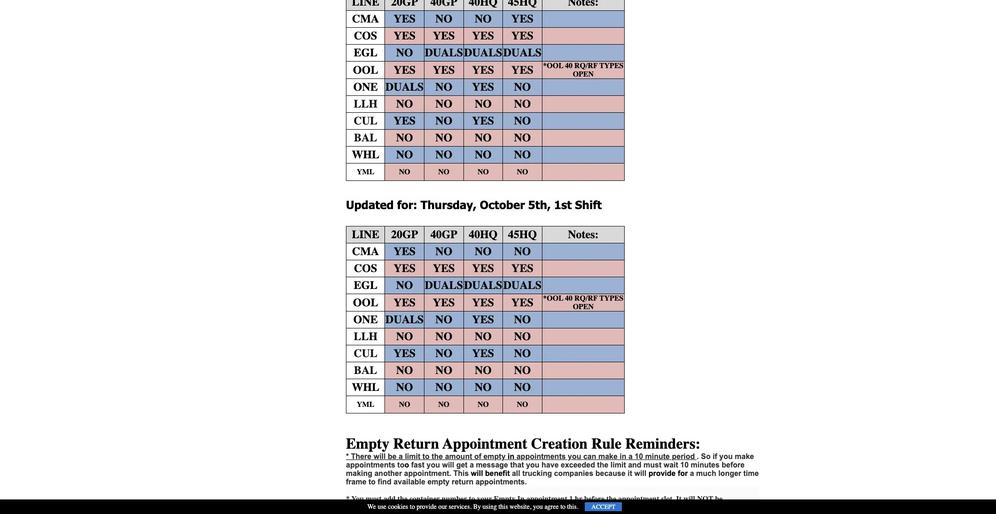 Task type: locate. For each thing, give the bounding box(es) containing it.
* left you
[[346, 495, 350, 504]]

0 vertical spatial of
[[475, 453, 482, 461]]

2 cul from the top
[[354, 347, 378, 360]]

appointments down there
[[346, 461, 396, 469]]

bal
[[354, 131, 377, 144], [354, 364, 377, 377]]

2 ​​no from the top
[[514, 364, 531, 377]]

limit
[[405, 453, 421, 461], [611, 461, 626, 469]]

in
[[518, 495, 525, 504]]

a right get
[[470, 461, 474, 469]]

time right do
[[404, 504, 418, 512]]

2 * from the top
[[346, 495, 350, 504]]

one
[[354, 80, 378, 94], [354, 313, 378, 327]]

0 horizontal spatial your
[[477, 495, 492, 504]]

40
[[565, 61, 573, 70], [565, 294, 573, 303]]

limit up because
[[611, 461, 626, 469]]

duals
[[425, 46, 463, 59], [464, 46, 503, 59], [504, 46, 542, 59], [386, 80, 424, 94], [425, 279, 463, 292], [464, 279, 503, 292], [504, 279, 542, 292], [386, 313, 424, 327]]

1 vertical spatial ​yml
[[357, 401, 375, 409]]

in up that
[[508, 453, 515, 461]]

1 in from the left
[[508, 453, 515, 461]]

number
[[442, 495, 467, 504], [715, 504, 741, 512], [472, 512, 497, 515]]

open for no
[[573, 303, 594, 311]]

1 horizontal spatial .
[[697, 453, 699, 461]]

2 cos from the top
[[354, 262, 377, 275]]

1 ool from the top
[[353, 63, 378, 76]]

* left there
[[346, 453, 349, 461]]

1 horizontal spatial be
[[651, 512, 659, 515]]

the
[[432, 453, 443, 461], [598, 461, 609, 469], [398, 495, 408, 504], [607, 495, 617, 504], [392, 504, 402, 512], [588, 504, 598, 512], [671, 504, 681, 512], [427, 512, 437, 515], [583, 512, 593, 515]]

of for time
[[420, 504, 426, 512]]

1 vertical spatial *ool
[[543, 294, 564, 303]]

1 open from the top
[[573, 70, 594, 78]]

egl for yes
[[354, 46, 378, 59]]

can
[[584, 453, 597, 461]]

one for yes
[[354, 80, 378, 94]]

45hq
[[508, 228, 537, 241]]

1 vertical spatial must
[[366, 495, 382, 504]]

make up because
[[599, 453, 618, 461]]

0 horizontal spatial .
[[673, 495, 675, 504]]

empty up the message
[[484, 453, 506, 461]]

2 make from the left
[[735, 453, 755, 461]]

1 ​whl from the top
[[352, 148, 380, 161]]

creation
[[531, 435, 588, 453]]

empty down the 'appointment.'
[[428, 478, 450, 486]]

1
[[570, 495, 573, 504], [743, 504, 746, 512]]

0 vertical spatial open
[[573, 70, 594, 78]]

of right not
[[420, 504, 426, 512]]

be up another
[[388, 453, 397, 461]]

container down services.
[[439, 512, 470, 515]]

0 vertical spatial cul
[[354, 114, 378, 128]]

empty inside "a much longer time frame to find available empty return appointments."
[[428, 478, 450, 486]]

empty up making
[[346, 435, 390, 453]]

duals duals duals for yes
[[425, 46, 542, 59]]

your inside .  it will not be mandatory at the time of appointment creation but you will need to modify the appointment and add the container number 1 hr before.  if you do not add the container number to your appointment then the appointment will be auto-cancelled.
[[507, 512, 522, 515]]

1 vertical spatial duals duals duals
[[425, 279, 542, 292]]

0 vertical spatial *
[[346, 453, 349, 461]]

0 vertical spatial types
[[600, 61, 624, 70]]

​​no for no
[[514, 364, 531, 377]]

a
[[399, 453, 403, 461], [629, 453, 633, 461], [470, 461, 474, 469], [690, 470, 695, 478]]

be left auto-
[[651, 512, 659, 515]]

0 vertical spatial and
[[628, 461, 642, 469]]

a up another
[[399, 453, 403, 461]]

cos
[[354, 29, 377, 42], [354, 262, 377, 275]]

cos for yes
[[354, 29, 377, 42]]

20gp
[[391, 228, 418, 241]]

0 vertical spatial 40
[[565, 61, 573, 70]]

add right not
[[413, 512, 426, 515]]

1 llh from the top
[[354, 97, 378, 111]]

1 horizontal spatial your
[[507, 512, 522, 515]]

1 40 from the top
[[565, 61, 573, 70]]

you up exceeded
[[568, 453, 582, 461]]

the left not
[[671, 504, 681, 512]]

cancelled.
[[677, 512, 709, 515]]

you left agree
[[533, 503, 543, 511]]

time inside "a much longer time frame to find available empty return appointments."
[[744, 470, 759, 478]]

1 vertical spatial ​whl
[[352, 381, 380, 394]]

0 vertical spatial rq/rf
[[575, 61, 598, 70]]

2 egl from the top
[[354, 279, 378, 292]]

1 vertical spatial open
[[573, 303, 594, 311]]

1 vertical spatial empty
[[428, 478, 450, 486]]

*ool 40 rq/rf types open
[[543, 61, 624, 78], [543, 294, 624, 311]]

2 horizontal spatial be
[[716, 495, 723, 504]]

our
[[439, 503, 447, 511]]

then
[[567, 512, 581, 515]]

0 vertical spatial bal
[[354, 131, 377, 144]]

0 vertical spatial egl
[[354, 46, 378, 59]]

number down the using
[[472, 512, 497, 515]]

1 horizontal spatial limit
[[611, 461, 626, 469]]

1 vertical spatial of
[[420, 504, 426, 512]]

0 horizontal spatial make
[[599, 453, 618, 461]]

1 horizontal spatial hr
[[748, 504, 756, 512]]

wait
[[664, 461, 679, 469]]

0 vertical spatial duals duals duals
[[425, 46, 542, 59]]

2 in from the left
[[620, 453, 627, 461]]

there
[[351, 453, 372, 461]]

slot
[[662, 495, 673, 504]]

in up because
[[620, 453, 627, 461]]

the up accept
[[607, 495, 617, 504]]

appointments.
[[476, 478, 527, 486]]

1 cos from the top
[[354, 29, 377, 42]]

​whl
[[352, 148, 380, 161], [352, 381, 380, 394]]

0 vertical spatial time
[[744, 470, 759, 478]]

1 *ool from the top
[[543, 61, 564, 70]]

1 bal from the top
[[354, 131, 377, 144]]

and
[[628, 461, 642, 469], [643, 504, 655, 512]]

0 horizontal spatial in
[[508, 453, 515, 461]]

2 ​whl from the top
[[352, 381, 380, 394]]

number right not
[[715, 504, 741, 512]]

1 horizontal spatial 10
[[681, 461, 689, 469]]

cma for no
[[352, 245, 379, 258]]

1 ​yml from the top
[[357, 168, 375, 176]]

1 vertical spatial appointments
[[346, 461, 396, 469]]

must down minute
[[644, 461, 662, 469]]

hr inside .  it will not be mandatory at the time of appointment creation but you will need to modify the appointment and add the container number 1 hr before.  if you do not add the container number to your appointment then the appointment will be auto-cancelled.
[[748, 504, 756, 512]]

1 cul from the top
[[354, 114, 378, 128]]

cookies
[[388, 503, 408, 511]]

rq/rf for yes
[[575, 61, 598, 70]]

types
[[600, 61, 624, 70], [600, 294, 624, 303]]

0 vertical spatial llh
[[354, 97, 378, 111]]

0 vertical spatial be
[[388, 453, 397, 461]]

empty
[[346, 435, 390, 453], [494, 495, 516, 504]]

0 vertical spatial ​​no
[[514, 131, 531, 144]]

0 horizontal spatial 10
[[635, 453, 644, 461]]

1 horizontal spatial in
[[620, 453, 627, 461]]

time
[[744, 470, 759, 478], [404, 504, 418, 512]]

of up the message
[[475, 453, 482, 461]]

1 vertical spatial 40
[[565, 294, 573, 303]]

0 horizontal spatial number
[[442, 495, 467, 504]]

10 down period
[[681, 461, 689, 469]]

and left 'slot'
[[643, 504, 655, 512]]

website,
[[510, 503, 532, 511]]

to up another
[[398, 461, 405, 469]]

cma
[[352, 12, 379, 25], [352, 245, 379, 258]]

you
[[568, 453, 582, 461], [720, 453, 733, 461], [427, 461, 440, 469], [526, 461, 540, 469], [533, 503, 543, 511], [512, 504, 523, 512], [378, 512, 389, 515]]

yes
[[394, 12, 416, 25], [512, 12, 534, 25], [394, 29, 416, 42], [433, 29, 455, 42], [473, 29, 494, 42], [512, 29, 534, 42], [394, 63, 416, 76], [433, 63, 455, 76], [473, 63, 494, 76], [512, 63, 534, 76], [473, 80, 494, 94], [394, 114, 416, 128], [473, 114, 494, 128], [394, 245, 416, 258], [394, 262, 416, 275], [433, 262, 455, 275], [473, 262, 494, 275], [512, 262, 534, 275], [394, 296, 416, 309], [433, 296, 455, 309], [473, 296, 494, 309], [512, 296, 534, 309], [473, 313, 494, 327], [394, 347, 416, 360], [473, 347, 494, 360]]

llh
[[354, 97, 378, 111], [354, 330, 378, 343]]

1 vertical spatial rq/rf
[[575, 294, 598, 303]]

0 horizontal spatial and
[[628, 461, 642, 469]]

time right the longer
[[744, 470, 759, 478]]

*ool
[[543, 61, 564, 70], [543, 294, 564, 303]]

of for amount
[[475, 453, 482, 461]]

1 vertical spatial cul
[[354, 347, 378, 360]]

limit inside fast you will get a message that you have exceeded the limit and must wait 10 minutes before making another appointment.  this
[[611, 461, 626, 469]]

1 horizontal spatial empty
[[484, 453, 506, 461]]

you inside .  so if you make appointments to
[[720, 453, 733, 461]]

1 *ool 40 rq/rf types open from the top
[[543, 61, 624, 78]]

we
[[368, 503, 376, 511]]

your down the website,
[[507, 512, 522, 515]]

be
[[388, 453, 397, 461], [716, 495, 723, 504], [651, 512, 659, 515]]

1 vertical spatial llh
[[354, 330, 378, 343]]

make inside .  so if you make appointments to
[[735, 453, 755, 461]]

1 types from the top
[[600, 61, 624, 70]]

​yml
[[357, 168, 375, 176], [357, 401, 375, 409]]

1 cma from the top
[[352, 12, 379, 25]]

1 horizontal spatial time
[[744, 470, 759, 478]]

1 horizontal spatial before
[[722, 461, 745, 469]]

1 vertical spatial ​​no
[[514, 364, 531, 377]]

1 horizontal spatial appointments
[[517, 453, 566, 461]]

in
[[508, 453, 515, 461], [620, 453, 627, 461]]

0 horizontal spatial hr
[[575, 495, 583, 504]]

0 vertical spatial empty
[[346, 435, 390, 453]]

your left this
[[477, 495, 492, 504]]

must up if
[[366, 495, 382, 504]]

1 horizontal spatial provide
[[649, 470, 676, 478]]

making
[[346, 470, 373, 478]]

1 vertical spatial cma
[[352, 245, 379, 258]]

1 horizontal spatial number
[[472, 512, 497, 515]]

rq/rf
[[575, 61, 598, 70], [575, 294, 598, 303]]

0 horizontal spatial add
[[384, 495, 396, 504]]

0 vertical spatial must
[[644, 461, 662, 469]]

make up the longer
[[735, 453, 755, 461]]

number down return
[[442, 495, 467, 504]]

add up do
[[384, 495, 396, 504]]

and up it
[[628, 461, 642, 469]]

types for no
[[600, 294, 624, 303]]

. for so
[[697, 453, 699, 461]]

return
[[393, 435, 439, 453]]

1 duals duals duals from the top
[[425, 46, 542, 59]]

1 vertical spatial *ool 40 rq/rf types open
[[543, 294, 624, 311]]

*ool for no
[[543, 294, 564, 303]]

you right but on the bottom right of the page
[[512, 504, 523, 512]]

open
[[573, 70, 594, 78], [573, 303, 594, 311]]

1 vertical spatial bal
[[354, 364, 377, 377]]

before up accept
[[585, 495, 605, 504]]

​no
[[514, 97, 531, 111], [436, 114, 453, 128], [514, 114, 531, 128], [396, 148, 413, 161], [436, 148, 453, 161], [475, 148, 492, 161], [514, 148, 531, 161], [399, 168, 411, 176], [439, 168, 450, 176], [478, 168, 489, 176], [517, 168, 528, 176], [514, 330, 531, 343], [436, 347, 453, 360], [514, 347, 531, 360], [396, 381, 413, 394], [436, 381, 453, 394], [475, 381, 492, 394], [514, 381, 531, 394], [399, 401, 411, 409], [439, 401, 450, 409], [478, 401, 489, 409], [517, 401, 528, 409]]

minute
[[646, 453, 670, 461]]

1 vertical spatial 10
[[681, 461, 689, 469]]

. left so
[[697, 453, 699, 461]]

2 40 from the top
[[565, 294, 573, 303]]

appointments
[[517, 453, 566, 461], [346, 461, 396, 469]]

the right not
[[427, 512, 437, 515]]

time inside .  it will not be mandatory at the time of appointment creation but you will need to modify the appointment and add the container number 1 hr before.  if you do not add the container number to your appointment then the appointment will be auto-cancelled.
[[404, 504, 418, 512]]

2 ​yml from the top
[[357, 401, 375, 409]]

empty return appointment creation rule reminders:
[[346, 435, 701, 453]]

2 open from the top
[[573, 303, 594, 311]]

0 horizontal spatial 1
[[570, 495, 573, 504]]

fast
[[411, 461, 425, 469]]

5th,
[[529, 198, 551, 211]]

provide
[[649, 470, 676, 478], [417, 503, 437, 511]]

2 cma from the top
[[352, 245, 379, 258]]

1 horizontal spatial make
[[735, 453, 755, 461]]

0 horizontal spatial empty
[[428, 478, 450, 486]]

2 vertical spatial be
[[651, 512, 659, 515]]

must inside fast you will get a message that you have exceeded the limit and must wait 10 minutes before making another appointment.  this
[[644, 461, 662, 469]]

1 vertical spatial egl
[[354, 279, 378, 292]]

the up the 'appointment.'
[[432, 453, 443, 461]]

cul for yes
[[354, 114, 378, 128]]

0 horizontal spatial limit
[[405, 453, 421, 461]]

2 horizontal spatial number
[[715, 504, 741, 512]]

. inside .  it will not be mandatory at the time of appointment creation but you will need to modify the appointment and add the container number 1 hr before.  if you do not add the container number to your appointment then the appointment will be auto-cancelled.
[[673, 495, 675, 504]]

1 vertical spatial be
[[716, 495, 723, 504]]

to
[[423, 453, 430, 461], [398, 461, 405, 469], [369, 478, 376, 486], [469, 495, 475, 504], [410, 503, 415, 511], [561, 503, 566, 511], [556, 504, 562, 512], [499, 512, 505, 515]]

use
[[378, 503, 387, 511]]

before
[[722, 461, 745, 469], [585, 495, 605, 504]]

0 vertical spatial *ool 40 rq/rf types open
[[543, 61, 624, 78]]

0 horizontal spatial appointments
[[346, 461, 396, 469]]

2 *ool from the top
[[543, 294, 564, 303]]

2 rq/rf from the top
[[575, 294, 598, 303]]

container right it
[[683, 504, 714, 512]]

llh for no
[[354, 330, 378, 343]]

2 *ool 40 rq/rf types open from the top
[[543, 294, 624, 311]]

minutes
[[691, 461, 720, 469]]

0 vertical spatial cma
[[352, 12, 379, 25]]

1 vertical spatial limit
[[611, 461, 626, 469]]

this.
[[568, 503, 579, 511]]

0 vertical spatial ool
[[353, 63, 378, 76]]

0 horizontal spatial be
[[388, 453, 397, 461]]

to up fast
[[423, 453, 430, 461]]

1 vertical spatial empty
[[494, 495, 516, 504]]

0 vertical spatial one
[[354, 80, 378, 94]]

ool for no
[[353, 296, 378, 309]]

2 duals duals duals from the top
[[425, 279, 542, 292]]

will benefit all trucking companies because it will provide for
[[471, 470, 690, 478]]

2 one from the top
[[354, 313, 378, 327]]

. left it
[[673, 495, 675, 504]]

notes:
[[568, 228, 599, 241]]

the up because
[[598, 461, 609, 469]]

1 vertical spatial cos
[[354, 262, 377, 275]]

to right need
[[556, 504, 562, 512]]

1 vertical spatial one
[[354, 313, 378, 327]]

0 vertical spatial *ool
[[543, 61, 564, 70]]

1 horizontal spatial 1
[[743, 504, 746, 512]]

0 horizontal spatial of
[[420, 504, 426, 512]]

thursday,
[[421, 198, 477, 211]]

you right "if" in the bottom of the page
[[720, 453, 733, 461]]

0 horizontal spatial empty
[[346, 435, 390, 453]]

0 vertical spatial appointments
[[517, 453, 566, 461]]

0 horizontal spatial before
[[585, 495, 605, 504]]

this
[[454, 470, 469, 478]]

types for yes
[[600, 61, 624, 70]]

. inside .  so if you make appointments to
[[697, 453, 699, 461]]

0 vertical spatial limit
[[405, 453, 421, 461]]

1 horizontal spatial empty
[[494, 495, 516, 504]]

1 vertical spatial your
[[507, 512, 522, 515]]

limit up fast
[[405, 453, 421, 461]]

2 bal from the top
[[354, 364, 377, 377]]

empty left in
[[494, 495, 516, 504]]

1 vertical spatial .
[[673, 495, 675, 504]]

1 up then
[[570, 495, 573, 504]]

a right "for"
[[690, 470, 695, 478]]

1 ​​no from the top
[[514, 131, 531, 144]]

0 vertical spatial .
[[697, 453, 699, 461]]

provide left our
[[417, 503, 437, 511]]

you up trucking
[[526, 461, 540, 469]]

hr
[[575, 495, 583, 504], [748, 504, 756, 512]]

*
[[346, 453, 349, 461], [346, 495, 350, 504]]

1 one from the top
[[354, 80, 378, 94]]

1 * from the top
[[346, 453, 349, 461]]

october
[[480, 198, 525, 211]]

you down 'use'
[[378, 512, 389, 515]]

creation
[[471, 504, 497, 512]]

2 llh from the top
[[354, 330, 378, 343]]

will
[[374, 453, 386, 461], [442, 461, 454, 469], [471, 470, 483, 478], [635, 470, 647, 478], [684, 495, 696, 504], [525, 504, 537, 512], [638, 512, 649, 515]]

0 vertical spatial ​yml
[[357, 168, 375, 176]]

1 egl from the top
[[354, 46, 378, 59]]

0 vertical spatial your
[[477, 495, 492, 504]]

add left it
[[657, 504, 669, 512]]

provide down 'wait' on the right bottom of the page
[[649, 470, 676, 478]]

.  so if you make appointments to
[[346, 453, 755, 469]]

have
[[542, 461, 559, 469]]

1 vertical spatial types
[[600, 294, 624, 303]]

1 vertical spatial and
[[643, 504, 655, 512]]

appointments up have
[[517, 453, 566, 461]]

1 right not
[[743, 504, 746, 512]]

duals duals duals
[[425, 46, 542, 59], [425, 279, 542, 292]]

10 inside fast you will get a message that you have exceeded the limit and must wait 10 minutes before making another appointment.  this
[[681, 461, 689, 469]]

shift
[[575, 198, 602, 211]]

o
[[405, 461, 409, 469]]

to left find
[[369, 478, 376, 486]]

10 left minute
[[635, 453, 644, 461]]

1 vertical spatial *
[[346, 495, 350, 504]]

0 horizontal spatial time
[[404, 504, 418, 512]]

2 types from the top
[[600, 294, 624, 303]]

container down available
[[410, 495, 440, 504]]

0 vertical spatial empty
[[484, 453, 506, 461]]

1 vertical spatial time
[[404, 504, 418, 512]]

if
[[370, 512, 376, 515]]

1 vertical spatial before
[[585, 495, 605, 504]]

to up not
[[410, 503, 415, 511]]

get
[[457, 461, 468, 469]]

before up the longer
[[722, 461, 745, 469]]

​whl for no
[[352, 381, 380, 394]]

cul
[[354, 114, 378, 128], [354, 347, 378, 360]]

cul for no
[[354, 347, 378, 360]]

2 ool from the top
[[353, 296, 378, 309]]

of inside .  it will not be mandatory at the time of appointment creation but you will need to modify the appointment and add the container number 1 hr before.  if you do not add the container number to your appointment then the appointment will be auto-cancelled.
[[420, 504, 426, 512]]

1 rq/rf from the top
[[575, 61, 598, 70]]

for:
[[397, 198, 418, 211]]

be right not
[[716, 495, 723, 504]]

bal for yes
[[354, 131, 377, 144]]



Task type: describe. For each thing, give the bounding box(es) containing it.
fast you will get a message that you have exceeded the limit and must wait 10 minutes before making another appointment.  this
[[346, 461, 745, 478]]

for
[[678, 470, 688, 478]]

1 make from the left
[[599, 453, 618, 461]]

* you must add the container number to your empty in appointment 1 hr before the appointment slot
[[346, 495, 673, 504]]

using
[[483, 503, 497, 511]]

40gp
[[431, 228, 458, 241]]

mandatory
[[346, 504, 382, 512]]

to inside .  so if you make appointments to
[[398, 461, 405, 469]]

available
[[394, 478, 426, 486]]

to left the using
[[469, 495, 475, 504]]

you up the 'appointment.'
[[427, 461, 440, 469]]

modify
[[564, 504, 586, 512]]

return
[[452, 478, 474, 486]]

*ool for yes
[[543, 61, 564, 70]]

and inside fast you will get a message that you have exceeded the limit and must wait 10 minutes before making another appointment.  this
[[628, 461, 642, 469]]

so
[[701, 453, 711, 461]]

* there will be a limit to the amount of empty in appointments you can make in a 10 minute period
[[346, 453, 695, 461]]

it
[[628, 470, 633, 478]]

exceeded
[[561, 461, 595, 469]]

. for it
[[673, 495, 675, 504]]

​yml for yes
[[357, 168, 375, 176]]

llh for yes
[[354, 97, 378, 111]]

to inside "a much longer time frame to find available empty return appointments."
[[369, 478, 376, 486]]

​​no for yes
[[514, 131, 531, 144]]

egl for no
[[354, 279, 378, 292]]

* for * you must add the container number to your empty in appointment 1 hr before the appointment slot
[[346, 495, 350, 504]]

do
[[391, 512, 399, 515]]

.  it will not be mandatory at the time of appointment creation but you will need to modify the appointment and add the container number 1 hr before.  if you do not add the container number to your appointment then the appointment will be auto-cancelled.
[[346, 495, 756, 515]]

will inside fast you will get a message that you have exceeded the limit and must wait 10 minutes before making another appointment.  this
[[442, 461, 454, 469]]

before inside fast you will get a message that you have exceeded the limit and must wait 10 minutes before making another appointment.  this
[[722, 461, 745, 469]]

that
[[511, 461, 524, 469]]

accept button
[[585, 503, 623, 512]]

frame
[[346, 478, 367, 486]]

not
[[698, 495, 714, 504]]

period
[[672, 453, 695, 461]]

to down this
[[499, 512, 505, 515]]

services.
[[449, 503, 472, 511]]

appointment.
[[404, 470, 452, 478]]

bal for no
[[354, 364, 377, 377]]

by
[[474, 503, 481, 511]]

another
[[375, 470, 402, 478]]

0 vertical spatial 10
[[635, 453, 644, 461]]

rule
[[592, 435, 622, 453]]

40 for yes
[[565, 61, 573, 70]]

this
[[499, 503, 508, 511]]

appointment
[[443, 435, 528, 453]]

message
[[476, 461, 508, 469]]

line
[[352, 228, 380, 241]]

the right "at"
[[392, 504, 402, 512]]

if
[[713, 453, 718, 461]]

amount
[[445, 453, 472, 461]]

and inside .  it will not be mandatory at the time of appointment creation but you will need to modify the appointment and add the container number 1 hr before.  if you do not add the container number to your appointment then the appointment will be auto-cancelled.
[[643, 504, 655, 512]]

40hq
[[469, 228, 498, 241]]

benefit
[[485, 470, 510, 478]]

open for yes
[[573, 70, 594, 78]]

2 horizontal spatial add
[[657, 504, 669, 512]]

agree
[[545, 503, 559, 511]]

1 inside .  it will not be mandatory at the time of appointment creation but you will need to modify the appointment and add the container number 1 hr before.  if you do not add the container number to your appointment then the appointment will be auto-cancelled.
[[743, 504, 746, 512]]

the inside fast you will get a message that you have exceeded the limit and must wait 10 minutes before making another appointment.  this
[[598, 461, 609, 469]]

0 vertical spatial provide
[[649, 470, 676, 478]]

one for no
[[354, 313, 378, 327]]

40 for no
[[565, 294, 573, 303]]

we use cookies to provide our services. by using this website, you agree to this.
[[368, 503, 579, 511]]

you
[[352, 495, 364, 504]]

find
[[378, 478, 392, 486]]

longer
[[719, 470, 742, 478]]

much
[[697, 470, 717, 478]]

to left this.
[[561, 503, 566, 511]]

before.
[[346, 512, 368, 515]]

duals duals duals for no
[[425, 279, 542, 292]]

updated
[[346, 198, 394, 211]]

ool for yes
[[353, 63, 378, 76]]

reminders:
[[626, 435, 701, 453]]

the right "modify"
[[588, 504, 598, 512]]

cma for yes
[[352, 12, 379, 25]]

all
[[512, 470, 521, 478]]

rq/rf for no
[[575, 294, 598, 303]]

the right then
[[583, 512, 593, 515]]

​yml for no
[[357, 401, 375, 409]]

0 horizontal spatial provide
[[417, 503, 437, 511]]

1st
[[554, 198, 572, 211]]

cos for no
[[354, 262, 377, 275]]

1 horizontal spatial add
[[413, 512, 426, 515]]

trucking
[[523, 470, 552, 478]]

because
[[596, 470, 626, 478]]

appointments inside .  so if you make appointments to
[[346, 461, 396, 469]]

a up it
[[629, 453, 633, 461]]

a inside fast you will get a message that you have exceeded the limit and must wait 10 minutes before making another appointment.  this
[[470, 461, 474, 469]]

updated for: thursday, october 5th, 1st shift
[[346, 198, 602, 211]]

not
[[401, 512, 412, 515]]

at
[[384, 504, 390, 512]]

*ool 40 rq/rf types open for no
[[543, 294, 624, 311]]

auto-
[[661, 512, 677, 515]]

​whl for yes
[[352, 148, 380, 161]]

a much longer time frame to find available empty return appointments.
[[346, 470, 759, 486]]

need
[[539, 504, 554, 512]]

accept
[[592, 504, 616, 511]]

companies
[[554, 470, 594, 478]]

* for * there will be a limit to the amount of empty in appointments you can make in a 10 minute period
[[346, 453, 349, 461]]

but
[[499, 504, 510, 512]]

the up not
[[398, 495, 408, 504]]

it
[[677, 495, 682, 504]]

a inside "a much longer time frame to find available empty return appointments."
[[690, 470, 695, 478]]

*ool 40 rq/rf types open for yes
[[543, 61, 624, 78]]



Task type: vqa. For each thing, say whether or not it's contained in the screenshot.
an
no



